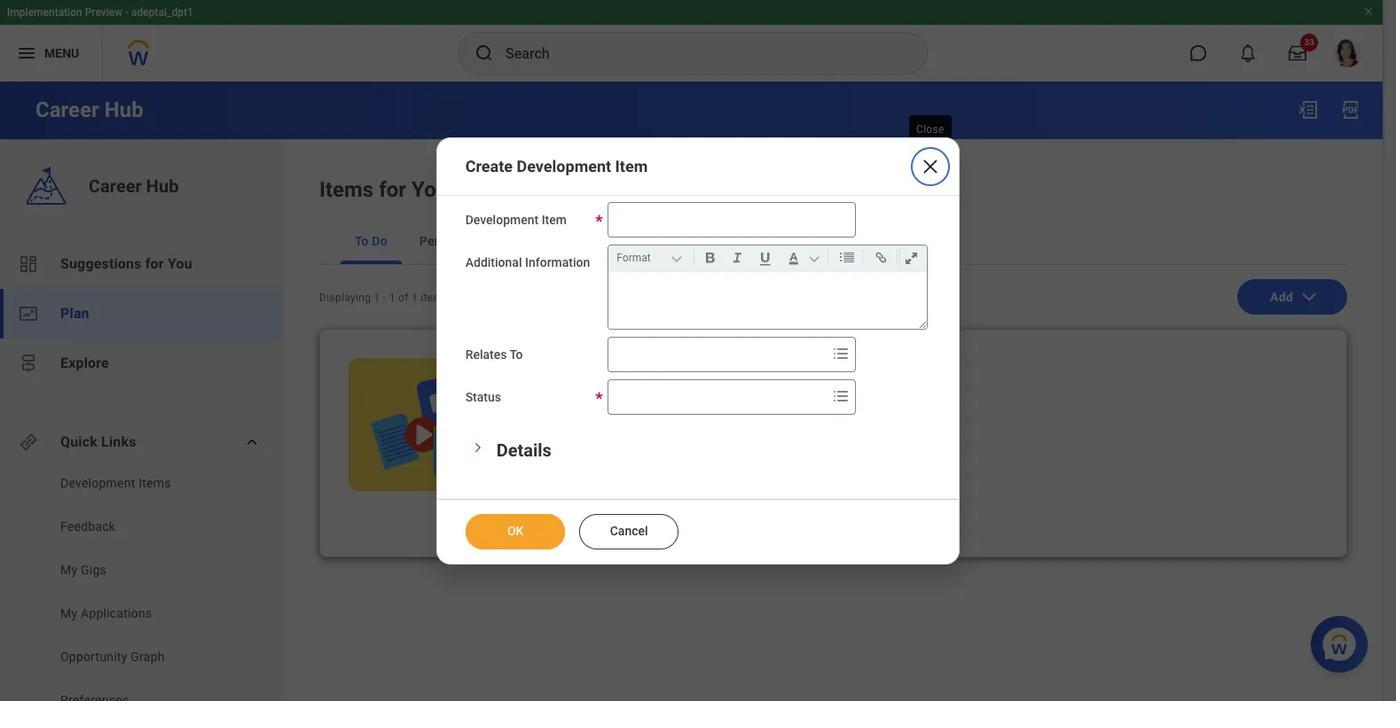 Task type: vqa. For each thing, say whether or not it's contained in the screenshot.
the leftmost 1
yes



Task type: describe. For each thing, give the bounding box(es) containing it.
development down items for your career development
[[466, 213, 539, 227]]

main content containing career hub
[[0, 82, 1383, 702]]

x image
[[920, 156, 942, 177]]

view printable version (pdf) image
[[1341, 99, 1362, 121]]

my gigs
[[60, 563, 106, 578]]

development up development item
[[517, 157, 611, 175]]

plan link
[[0, 289, 284, 339]]

items for your career development
[[319, 177, 656, 202]]

update
[[555, 382, 611, 403]]

format
[[617, 252, 651, 264]]

2 1 from the left
[[389, 292, 396, 304]]

details button
[[497, 440, 552, 461]]

Status field
[[609, 381, 827, 413]]

list containing development items
[[0, 475, 284, 702]]

cancel
[[610, 524, 648, 538]]

details
[[497, 440, 552, 461]]

relates to
[[466, 347, 523, 362]]

manage development item
[[558, 504, 713, 518]]

my applications link
[[59, 605, 241, 623]]

export to excel image
[[1298, 99, 1319, 121]]

to inside "button"
[[355, 234, 369, 248]]

relates
[[466, 347, 507, 362]]

pending
[[420, 234, 467, 248]]

create
[[466, 157, 513, 175]]

dashboard image
[[18, 254, 39, 275]]

close
[[917, 123, 945, 136]]

format group
[[613, 245, 931, 272]]

pending button
[[405, 218, 481, 264]]

opportunity graph
[[60, 650, 165, 665]]

suggestions for you link
[[0, 240, 284, 289]]

plan
[[60, 305, 89, 322]]

development items
[[60, 476, 171, 491]]

link image
[[870, 247, 894, 268]]

to do
[[355, 234, 388, 248]]

opportunity graph link
[[59, 649, 241, 666]]

inbox large image
[[1289, 44, 1307, 62]]

suggestions for you
[[60, 256, 192, 272]]

3 1 from the left
[[412, 292, 418, 304]]

list containing suggestions for you
[[0, 240, 284, 389]]

implementation preview -   adeptai_dpt1 banner
[[0, 0, 1383, 82]]

timeline milestone image
[[18, 353, 39, 374]]

close tooltip
[[904, 110, 957, 149]]

development inside manage development item button
[[608, 504, 684, 518]]

graph
[[131, 650, 165, 665]]

Additional Information text field
[[609, 272, 927, 329]]

for for you
[[145, 256, 164, 272]]

my for my gigs
[[60, 563, 77, 578]]

prompts image
[[831, 343, 852, 364]]

resume
[[616, 382, 676, 403]]

your
[[412, 177, 456, 202]]

applications
[[81, 607, 152, 621]]



Task type: locate. For each thing, give the bounding box(es) containing it.
development up 'cancel'
[[608, 504, 684, 518]]

1 horizontal spatial hub
[[146, 176, 179, 197]]

my gigs link
[[59, 562, 241, 579]]

bulleted list image
[[835, 247, 859, 268]]

0 horizontal spatial -
[[125, 6, 129, 19]]

implementation preview -   adeptai_dpt1
[[7, 6, 193, 19]]

opportunity
[[60, 650, 127, 665]]

1 vertical spatial to
[[510, 347, 523, 362]]

item inside development item update resume
[[638, 360, 665, 374]]

item inside button
[[687, 504, 713, 518]]

1
[[374, 292, 380, 304], [389, 292, 396, 304], [412, 292, 418, 304]]

additional
[[466, 255, 522, 269]]

1 list from the top
[[0, 240, 284, 389]]

- inside banner
[[125, 6, 129, 19]]

create development item
[[466, 157, 648, 175]]

development inside development item update resume
[[555, 360, 635, 374]]

tab list containing to do
[[319, 218, 1348, 265]]

1 vertical spatial career hub
[[89, 176, 179, 197]]

do
[[372, 234, 388, 248]]

additional information
[[466, 255, 590, 269]]

underline image
[[754, 247, 778, 268]]

development up feedback
[[60, 476, 135, 491]]

status
[[466, 390, 501, 404]]

my
[[60, 563, 77, 578], [60, 607, 77, 621]]

prompts image
[[831, 386, 852, 407]]

Relates To field
[[609, 338, 827, 370]]

1 vertical spatial list
[[0, 475, 284, 702]]

list
[[0, 240, 284, 389], [0, 475, 284, 702]]

tab list
[[319, 218, 1348, 265]]

1 my from the top
[[60, 563, 77, 578]]

0 horizontal spatial for
[[145, 256, 164, 272]]

1 vertical spatial my
[[60, 607, 77, 621]]

0 horizontal spatial to
[[355, 234, 369, 248]]

- left of
[[383, 292, 386, 304]]

1 horizontal spatial items
[[319, 177, 374, 202]]

2 list from the top
[[0, 475, 284, 702]]

-
[[125, 6, 129, 19], [383, 292, 386, 304]]

my down my gigs
[[60, 607, 77, 621]]

ok
[[507, 524, 523, 538]]

0 vertical spatial for
[[379, 177, 406, 202]]

1 1 from the left
[[374, 292, 380, 304]]

1 horizontal spatial to
[[510, 347, 523, 362]]

1 vertical spatial hub
[[146, 176, 179, 197]]

feedback
[[60, 520, 115, 534]]

development item update resume
[[555, 360, 676, 403]]

items up feedback link
[[139, 476, 171, 491]]

development items link
[[59, 475, 241, 492]]

hub
[[104, 98, 143, 122], [146, 176, 179, 197]]

development down create development item
[[530, 177, 656, 202]]

- for adeptai_dpt1
[[125, 6, 129, 19]]

ok button
[[466, 514, 565, 550]]

1 horizontal spatial -
[[383, 292, 386, 304]]

my for my applications
[[60, 607, 77, 621]]

development up update
[[555, 360, 635, 374]]

explore link
[[0, 339, 284, 389]]

items inside list
[[139, 476, 171, 491]]

1 vertical spatial for
[[145, 256, 164, 272]]

implementation
[[7, 6, 82, 19]]

italic image
[[726, 247, 750, 268]]

search image
[[474, 43, 495, 64]]

0 vertical spatial career hub
[[35, 98, 143, 122]]

displaying 1 - 1 of 1 items
[[319, 292, 449, 304]]

0 vertical spatial -
[[125, 6, 129, 19]]

1 horizontal spatial 1
[[389, 292, 396, 304]]

preview
[[85, 6, 123, 19]]

0 vertical spatial hub
[[104, 98, 143, 122]]

development item
[[466, 213, 567, 227]]

for
[[379, 177, 406, 202], [145, 256, 164, 272]]

0 horizontal spatial items
[[139, 476, 171, 491]]

- right preview
[[125, 6, 129, 19]]

career hub
[[35, 98, 143, 122], [89, 176, 179, 197]]

0 horizontal spatial hub
[[104, 98, 143, 122]]

for left you
[[145, 256, 164, 272]]

to
[[355, 234, 369, 248], [510, 347, 523, 362]]

onboarding home image
[[18, 303, 39, 325]]

1 horizontal spatial for
[[379, 177, 406, 202]]

item
[[615, 157, 648, 175], [542, 213, 567, 227], [638, 360, 665, 374], [687, 504, 713, 518]]

development inside "development items" link
[[60, 476, 135, 491]]

to left do
[[355, 234, 369, 248]]

items
[[421, 292, 449, 304]]

format button
[[613, 248, 691, 268]]

1 vertical spatial items
[[139, 476, 171, 491]]

- for 1
[[383, 292, 386, 304]]

of
[[398, 292, 409, 304]]

0 vertical spatial items
[[319, 177, 374, 202]]

0 vertical spatial list
[[0, 240, 284, 389]]

for left your
[[379, 177, 406, 202]]

maximize image
[[900, 247, 924, 268]]

explore
[[60, 355, 109, 372]]

main content
[[0, 82, 1383, 702]]

items
[[319, 177, 374, 202], [139, 476, 171, 491]]

displaying
[[319, 292, 371, 304]]

notifications large image
[[1240, 44, 1257, 62]]

chevron down image
[[472, 437, 484, 458]]

to right relates
[[510, 347, 523, 362]]

2 my from the top
[[60, 607, 77, 621]]

0 horizontal spatial 1
[[374, 292, 380, 304]]

adeptai_dpt1
[[131, 6, 193, 19]]

close environment banner image
[[1364, 6, 1374, 17]]

bold image
[[699, 247, 723, 268]]

details dialog
[[436, 137, 960, 565]]

to do button
[[341, 218, 402, 264]]

suggestions
[[60, 256, 142, 272]]

cancel button
[[579, 514, 678, 550]]

profile logan mcneil element
[[1323, 34, 1373, 73]]

2 horizontal spatial 1
[[412, 292, 418, 304]]

gigs
[[81, 563, 106, 578]]

to inside details dialog
[[510, 347, 523, 362]]

career
[[35, 98, 99, 122], [89, 176, 142, 197], [461, 177, 525, 202]]

you
[[168, 256, 192, 272]]

manage development item button
[[547, 493, 745, 529]]

development
[[517, 157, 611, 175], [530, 177, 656, 202], [466, 213, 539, 227], [555, 360, 635, 374], [60, 476, 135, 491], [608, 504, 684, 518]]

feedback link
[[59, 518, 241, 536]]

my left gigs
[[60, 563, 77, 578]]

Development Item text field
[[608, 202, 857, 237]]

manage
[[558, 504, 604, 518]]

items up to do "button"
[[319, 177, 374, 202]]

0 vertical spatial to
[[355, 234, 369, 248]]

0 vertical spatial my
[[60, 563, 77, 578]]

information
[[525, 255, 590, 269]]

my applications
[[60, 607, 152, 621]]

for for your
[[379, 177, 406, 202]]

1 vertical spatial -
[[383, 292, 386, 304]]



